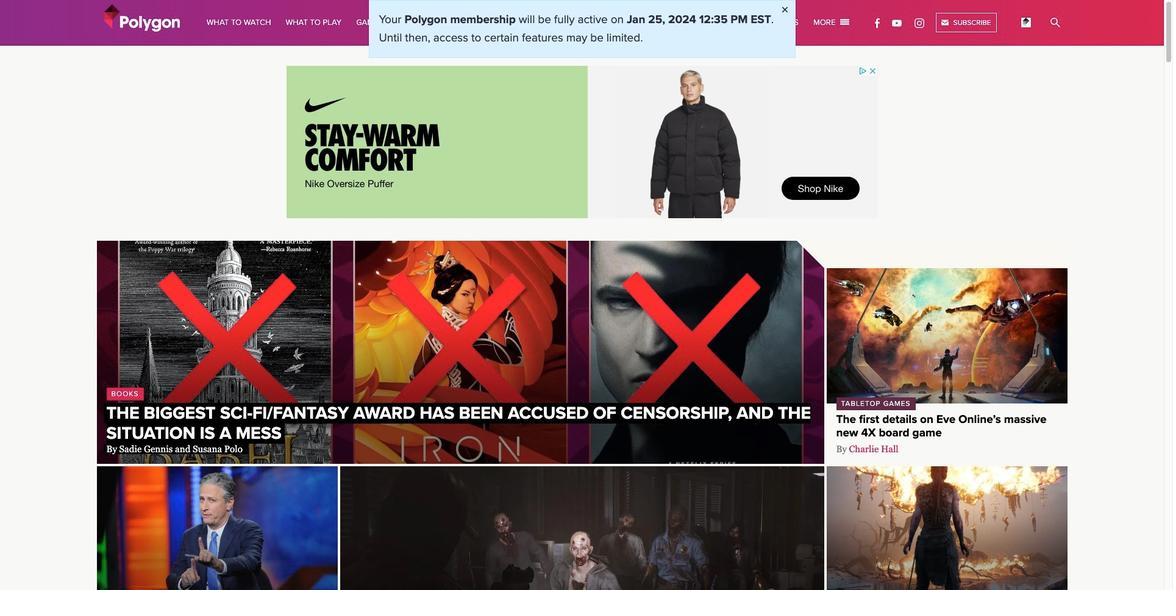Task type: vqa. For each thing, say whether or not it's contained in the screenshot.
A collage of the covers of Babel: Or the Necessity of Violence and Iron Widow and the poster for Netflix's Sandman series, each with a red X over the image. In the background is the tiled logo of WorldCon 2023.
yes



Task type: describe. For each thing, give the bounding box(es) containing it.
senua standing in front of a burning tree in hellblade: senua's sacrifice. image
[[826, 466, 1067, 590]]

a player character aims at a group of zombies in a dark room in a screenshot from the day before image
[[340, 466, 824, 590]]

a capsulleer, as eve's avatars are called, stands on the bridge of a starship working a virtual display that hovers in the air before them. in the distance four or five starships prepare to enter a wormhole. image
[[826, 268, 1067, 404]]

advertisement element
[[286, 66, 878, 218]]



Task type: locate. For each thing, give the bounding box(es) containing it.
a collage of the covers of babel: or the necessity of violence and iron widow and the poster for netflix's sandman series, each with a red x over the image. in the background is the tiled logo of worldcon 2023. image
[[97, 241, 824, 464]]

jon stewart amidst hosting the daily show in 2015. image
[[97, 466, 337, 590]]



